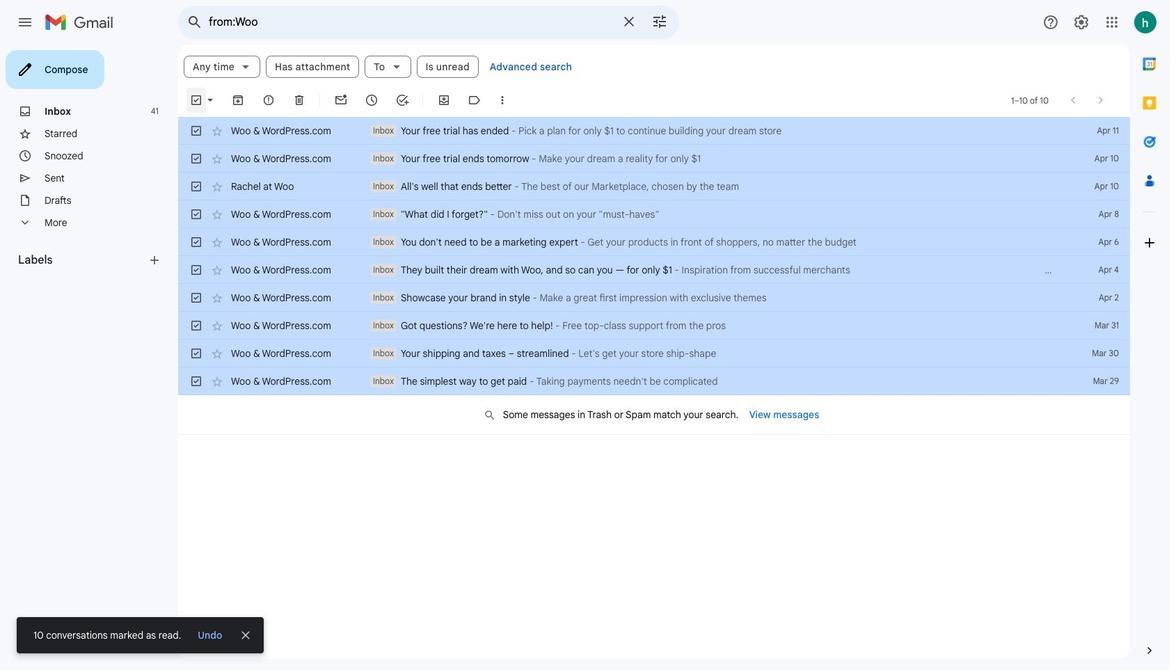 Task type: describe. For each thing, give the bounding box(es) containing it.
settings image
[[1073, 14, 1090, 31]]

add to tasks image
[[395, 93, 409, 107]]

more email options image
[[496, 93, 510, 107]]

4 row from the top
[[178, 200, 1131, 228]]

10 row from the top
[[178, 368, 1131, 395]]

snooze image
[[365, 93, 379, 107]]

main menu image
[[17, 14, 33, 31]]

advanced search options image
[[646, 8, 674, 36]]

2 row from the top
[[178, 145, 1131, 173]]

move to inbox image
[[437, 93, 451, 107]]



Task type: locate. For each thing, give the bounding box(es) containing it.
archive image
[[231, 93, 245, 107]]

main content
[[178, 45, 1131, 659]]

7 row from the top
[[178, 284, 1131, 312]]

alert
[[17, 32, 1147, 654]]

None checkbox
[[189, 93, 203, 107], [189, 180, 203, 194], [189, 207, 203, 221], [189, 235, 203, 249], [189, 319, 203, 333], [189, 347, 203, 361], [189, 375, 203, 388], [189, 93, 203, 107], [189, 180, 203, 194], [189, 207, 203, 221], [189, 235, 203, 249], [189, 319, 203, 333], [189, 347, 203, 361], [189, 375, 203, 388]]

report spam image
[[262, 93, 276, 107]]

1 row from the top
[[178, 117, 1131, 145]]

gmail image
[[45, 8, 120, 36]]

9 row from the top
[[178, 340, 1131, 368]]

8 row from the top
[[178, 312, 1131, 340]]

None search field
[[178, 6, 679, 39]]

row
[[178, 117, 1131, 145], [178, 145, 1131, 173], [178, 173, 1131, 200], [178, 200, 1131, 228], [178, 228, 1131, 256], [178, 256, 1131, 284], [178, 284, 1131, 312], [178, 312, 1131, 340], [178, 340, 1131, 368], [178, 368, 1131, 395]]

heading
[[18, 253, 148, 267]]

3 row from the top
[[178, 173, 1131, 200]]

search mail image
[[182, 10, 207, 35]]

Search mail text field
[[209, 15, 613, 29]]

labels image
[[468, 93, 482, 107]]

6 row from the top
[[178, 256, 1131, 284]]

None checkbox
[[189, 124, 203, 138], [189, 152, 203, 166], [189, 263, 203, 277], [189, 291, 203, 305], [189, 124, 203, 138], [189, 152, 203, 166], [189, 263, 203, 277], [189, 291, 203, 305]]

support image
[[1043, 14, 1060, 31]]

5 row from the top
[[178, 228, 1131, 256]]

clear search image
[[615, 8, 643, 36]]

tab list
[[1131, 45, 1170, 620]]

navigation
[[0, 45, 178, 670]]

delete image
[[292, 93, 306, 107]]



Task type: vqa. For each thing, say whether or not it's contained in the screenshot.
Got at the top of page
no



